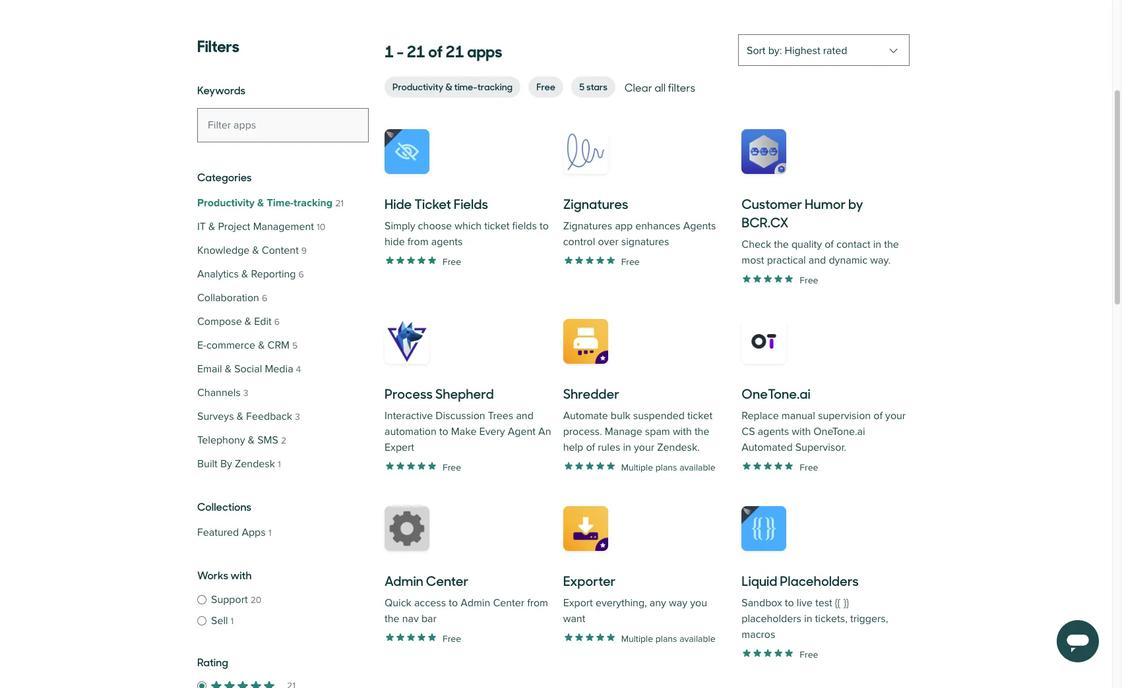 Task type: describe. For each thing, give the bounding box(es) containing it.
stars
[[586, 80, 607, 93]]

sandbox
[[742, 597, 782, 610]]

management
[[253, 220, 314, 234]]

1 vertical spatial onetone.ai
[[814, 426, 865, 439]]

6 for compose & edit
[[274, 317, 280, 328]]

make
[[451, 426, 477, 439]]

shredder
[[563, 384, 619, 403]]

time-
[[454, 80, 477, 93]]

3 star fill image from the left
[[264, 681, 274, 689]]

2
[[281, 435, 286, 447]]

bulk
[[611, 410, 631, 423]]

1 star fill image from the left
[[237, 681, 248, 689]]

agent
[[508, 426, 536, 439]]

filters
[[668, 80, 695, 94]]

expert
[[385, 441, 414, 455]]

bcr.cx
[[742, 212, 789, 232]]

collaboration 6
[[197, 292, 267, 305]]

free for admin center
[[443, 634, 461, 645]]

your inside shredder automate bulk suspended ticket process. manage spam with the help of rules in your zendesk.
[[634, 441, 654, 455]]

free left 5 stars
[[536, 80, 555, 93]]

process
[[385, 384, 433, 403]]

time-
[[267, 197, 294, 210]]

crm
[[268, 339, 290, 352]]

feedback
[[246, 410, 292, 424]]

reporting
[[251, 268, 296, 281]]

want
[[563, 613, 585, 626]]

0 vertical spatial 5
[[579, 80, 585, 93]]

replace
[[742, 410, 779, 423]]

macros
[[742, 629, 775, 642]]

it
[[197, 220, 206, 234]]

0 horizontal spatial onetone.ai
[[742, 384, 811, 403]]

e-
[[197, 339, 206, 352]]

1 inside featured apps 1
[[268, 528, 271, 539]]

{{
[[835, 597, 841, 610]]

analytics & reporting 6
[[197, 268, 304, 281]]

}}
[[843, 597, 849, 610]]

featured apps 1
[[197, 526, 271, 540]]

1 vertical spatial center
[[493, 597, 525, 610]]

the inside admin center quick access to admin center from the nav bar
[[385, 613, 399, 626]]

of right -
[[428, 38, 443, 62]]

3 inside surveys & feedback 3
[[295, 412, 300, 423]]

placeholders
[[742, 613, 802, 626]]

fields
[[454, 194, 488, 213]]

agents
[[683, 220, 716, 233]]

1 horizontal spatial 21
[[407, 38, 425, 62]]

& for reporting
[[241, 268, 248, 281]]

supervision
[[818, 410, 871, 423]]

onetone.ai replace manual supervision of your cs agents with onetone.ai automated supervisor.
[[742, 384, 906, 455]]

clear all filters button
[[623, 78, 697, 96]]

sell 1
[[211, 615, 234, 628]]

to inside liquid placeholders sandbox to live test {{ }} placeholders in tickets, triggers, macros
[[785, 597, 794, 610]]

quick
[[385, 597, 412, 610]]

project
[[218, 220, 250, 234]]

2 zignatures from the top
[[563, 220, 612, 233]]

0 vertical spatial center
[[426, 571, 469, 590]]

multiple for shredder
[[621, 462, 653, 473]]

9
[[301, 245, 307, 257]]

telephony & sms 2
[[197, 434, 286, 447]]

an
[[538, 426, 551, 439]]

signatures
[[621, 236, 669, 249]]

free for zignatures
[[621, 256, 640, 268]]

enhances
[[635, 220, 681, 233]]

to inside process shepherd interactive discussion trees and automation to make every agent an expert
[[439, 426, 448, 439]]

productivity & time-tracking 21
[[197, 197, 344, 210]]

nav
[[402, 613, 419, 626]]

everything,
[[596, 597, 647, 610]]

4
[[296, 364, 301, 375]]

1 zignatures from the top
[[563, 194, 628, 213]]

clear all filters
[[625, 80, 695, 94]]

email & social media 4
[[197, 363, 301, 376]]

discussion
[[436, 410, 485, 423]]

interactive
[[385, 410, 433, 423]]

process.
[[563, 426, 602, 439]]

manage
[[605, 426, 642, 439]]

tickets,
[[815, 613, 848, 626]]

0 horizontal spatial with
[[230, 568, 252, 583]]

multiple plans available for exporter
[[621, 634, 715, 645]]

e-commerce & crm 5
[[197, 339, 298, 352]]

1 left -
[[385, 38, 394, 62]]

fields
[[512, 220, 537, 233]]

from inside admin center quick access to admin center from the nav bar
[[527, 597, 548, 610]]

free for liquid placeholders
[[800, 649, 818, 661]]

-
[[397, 38, 404, 62]]

compose & edit 6
[[197, 315, 280, 329]]

content
[[262, 244, 299, 257]]

automated
[[742, 441, 793, 455]]

media
[[265, 363, 293, 376]]

the inside shredder automate bulk suspended ticket process. manage spam with the help of rules in your zendesk.
[[695, 426, 709, 439]]

categories
[[197, 170, 252, 184]]

shepherd
[[435, 384, 494, 403]]

admin center quick access to admin center from the nav bar
[[385, 571, 548, 626]]

by
[[220, 458, 232, 471]]

sms
[[257, 434, 278, 447]]

export
[[563, 597, 593, 610]]

bar
[[421, 613, 437, 626]]

customer
[[742, 194, 802, 213]]

& for time-
[[257, 197, 264, 210]]

process shepherd interactive discussion trees and automation to make every agent an expert
[[385, 384, 551, 455]]

way
[[669, 597, 687, 610]]

rating
[[197, 655, 228, 670]]

to inside hide ticket fields simply choose which ticket fields to hide from agents
[[540, 220, 549, 233]]

and inside customer humor by bcr.cx check the quality of contact in the most practical and dynamic way.
[[809, 254, 826, 267]]

spam
[[645, 426, 670, 439]]

choose
[[418, 220, 452, 233]]

surveys
[[197, 410, 234, 424]]



Task type: vqa. For each thing, say whether or not it's contained in the screenshot.
the be
no



Task type: locate. For each thing, give the bounding box(es) containing it.
zignatures zignatures app enhances agents control over signatures
[[563, 194, 716, 249]]

of inside "onetone.ai replace manual supervision of your cs agents with onetone.ai automated supervisor."
[[874, 410, 883, 423]]

0 vertical spatial 6
[[299, 269, 304, 280]]

in
[[873, 238, 882, 251], [623, 441, 631, 455], [804, 613, 812, 626]]

1 horizontal spatial with
[[673, 426, 692, 439]]

0 horizontal spatial tracking
[[294, 197, 333, 210]]

ticket inside shredder automate bulk suspended ticket process. manage spam with the help of rules in your zendesk.
[[687, 410, 713, 423]]

0 horizontal spatial 6
[[262, 293, 267, 304]]

star fill image
[[211, 681, 222, 689], [224, 681, 235, 689], [264, 681, 274, 689]]

trees
[[488, 410, 513, 423]]

productivity & time-tracking
[[393, 80, 513, 93]]

1 horizontal spatial onetone.ai
[[814, 426, 865, 439]]

1 vertical spatial agents
[[758, 426, 789, 439]]

works
[[197, 568, 228, 583]]

0 horizontal spatial ticket
[[484, 220, 510, 233]]

21 left hide
[[335, 198, 344, 209]]

commerce
[[206, 339, 255, 352]]

from left export
[[527, 597, 548, 610]]

all
[[655, 80, 666, 94]]

0 vertical spatial productivity
[[393, 80, 444, 93]]

& for edit
[[245, 315, 251, 329]]

telephony
[[197, 434, 245, 447]]

2 multiple plans available from the top
[[621, 634, 715, 645]]

zignatures
[[563, 194, 628, 213], [563, 220, 612, 233]]

1 vertical spatial in
[[623, 441, 631, 455]]

productivity up project
[[197, 197, 255, 210]]

free for hide ticket fields
[[443, 256, 461, 268]]

& left time- at the top
[[257, 197, 264, 210]]

channels
[[197, 387, 241, 400]]

control
[[563, 236, 595, 249]]

1 available from the top
[[680, 462, 715, 473]]

dynamic
[[829, 254, 868, 267]]

0 horizontal spatial agents
[[431, 236, 463, 249]]

with for shredder
[[673, 426, 692, 439]]

3 right feedback
[[295, 412, 300, 423]]

2 horizontal spatial 6
[[299, 269, 304, 280]]

contact
[[837, 238, 871, 251]]

1 right apps
[[268, 528, 271, 539]]

1 vertical spatial and
[[516, 410, 534, 423]]

0 vertical spatial and
[[809, 254, 826, 267]]

in up way. at the top of page
[[873, 238, 882, 251]]

keywords
[[197, 82, 245, 97]]

tracking for time-
[[294, 197, 333, 210]]

filters
[[197, 33, 239, 57]]

& left sms
[[248, 434, 255, 447]]

with up 'support 20'
[[230, 568, 252, 583]]

the down quick
[[385, 613, 399, 626]]

apps
[[242, 526, 266, 540]]

1 horizontal spatial star fill image
[[251, 681, 261, 689]]

& up analytics & reporting 6
[[252, 244, 259, 257]]

and up agent
[[516, 410, 534, 423]]

1 vertical spatial 3
[[295, 412, 300, 423]]

agents up automated
[[758, 426, 789, 439]]

which
[[455, 220, 482, 233]]

0 vertical spatial zignatures
[[563, 194, 628, 213]]

6 inside collaboration 6
[[262, 293, 267, 304]]

& left time-
[[445, 80, 452, 93]]

from down choose
[[408, 236, 429, 249]]

your down spam
[[634, 441, 654, 455]]

plans
[[656, 462, 677, 473], [656, 634, 677, 645]]

0 horizontal spatial star fill image
[[237, 681, 248, 689]]

1
[[385, 38, 394, 62], [278, 459, 281, 470], [268, 528, 271, 539], [231, 616, 234, 627]]

available down the you
[[680, 634, 715, 645]]

test
[[815, 597, 832, 610]]

21 left the apps
[[446, 38, 464, 62]]

admin
[[385, 571, 423, 590], [461, 597, 490, 610]]

the up way. at the top of page
[[884, 238, 899, 251]]

6
[[299, 269, 304, 280], [262, 293, 267, 304], [274, 317, 280, 328]]

from inside hide ticket fields simply choose which ticket fields to hide from agents
[[408, 236, 429, 249]]

& for time-
[[445, 80, 452, 93]]

app
[[615, 220, 633, 233]]

suspended
[[633, 410, 685, 423]]

1 vertical spatial productivity
[[197, 197, 255, 210]]

with up zendesk.
[[673, 426, 692, 439]]

1 horizontal spatial center
[[493, 597, 525, 610]]

1 horizontal spatial star fill image
[[224, 681, 235, 689]]

compose
[[197, 315, 242, 329]]

plans down any
[[656, 634, 677, 645]]

2 star fill image from the left
[[224, 681, 235, 689]]

2 available from the top
[[680, 634, 715, 645]]

0 vertical spatial agents
[[431, 236, 463, 249]]

0 vertical spatial plans
[[656, 462, 677, 473]]

to left live
[[785, 597, 794, 610]]

None search field
[[197, 108, 369, 142]]

2 multiple from the top
[[621, 634, 653, 645]]

over
[[598, 236, 619, 249]]

& for sms
[[248, 434, 255, 447]]

1 horizontal spatial 6
[[274, 317, 280, 328]]

free down the tickets,
[[800, 649, 818, 661]]

tracking up the 10
[[294, 197, 333, 210]]

21 right -
[[407, 38, 425, 62]]

and inside process shepherd interactive discussion trees and automation to make every agent an expert
[[516, 410, 534, 423]]

sell
[[211, 615, 228, 628]]

21
[[407, 38, 425, 62], [446, 38, 464, 62], [335, 198, 344, 209]]

free down access
[[443, 634, 461, 645]]

available for shredder
[[680, 462, 715, 473]]

with down manual
[[792, 426, 811, 439]]

of right help
[[586, 441, 595, 455]]

2 horizontal spatial with
[[792, 426, 811, 439]]

0 horizontal spatial star fill image
[[211, 681, 222, 689]]

& right the it
[[209, 220, 215, 234]]

of
[[428, 38, 443, 62], [825, 238, 834, 251], [874, 410, 883, 423], [586, 441, 595, 455]]

6 for analytics & reporting
[[299, 269, 304, 280]]

works with
[[197, 568, 252, 583]]

by
[[848, 194, 863, 213]]

free down practical
[[800, 275, 818, 286]]

1 horizontal spatial your
[[885, 410, 906, 423]]

1 vertical spatial available
[[680, 634, 715, 645]]

1 vertical spatial plans
[[656, 634, 677, 645]]

agents down choose
[[431, 236, 463, 249]]

& for content
[[252, 244, 259, 257]]

to inside admin center quick access to admin center from the nav bar
[[449, 597, 458, 610]]

ticket up zendesk.
[[687, 410, 713, 423]]

1 vertical spatial 5
[[292, 340, 298, 352]]

liquid placeholders sandbox to live test {{ }} placeholders in tickets, triggers, macros
[[742, 571, 888, 642]]

& right email
[[225, 363, 232, 376]]

free down 'supervisor.'
[[800, 462, 818, 473]]

humor
[[805, 194, 846, 213]]

& left edit
[[245, 315, 251, 329]]

1 vertical spatial multiple plans available
[[621, 634, 715, 645]]

1 vertical spatial tracking
[[294, 197, 333, 210]]

1 horizontal spatial admin
[[461, 597, 490, 610]]

onetone.ai
[[742, 384, 811, 403], [814, 426, 865, 439]]

1 horizontal spatial 5
[[579, 80, 585, 93]]

multiple for exporter
[[621, 634, 653, 645]]

with inside "onetone.ai replace manual supervision of your cs agents with onetone.ai automated supervisor."
[[792, 426, 811, 439]]

1 horizontal spatial productivity
[[393, 80, 444, 93]]

tracking for time-
[[477, 80, 513, 93]]

productivity
[[393, 80, 444, 93], [197, 197, 255, 210]]

plans for shredder
[[656, 462, 677, 473]]

ticket inside hide ticket fields simply choose which ticket fields to hide from agents
[[484, 220, 510, 233]]

customer humor by bcr.cx check the quality of contact in the most practical and dynamic way.
[[742, 194, 899, 267]]

0 vertical spatial onetone.ai
[[742, 384, 811, 403]]

your
[[885, 410, 906, 423], [634, 441, 654, 455]]

6 down 9
[[299, 269, 304, 280]]

0 horizontal spatial 3
[[243, 388, 248, 399]]

productivity down -
[[393, 80, 444, 93]]

in for customer humor by bcr.cx
[[873, 238, 882, 251]]

live
[[797, 597, 813, 610]]

0 horizontal spatial center
[[426, 571, 469, 590]]

to left make
[[439, 426, 448, 439]]

3 up surveys & feedback 3
[[243, 388, 248, 399]]

0 vertical spatial multiple plans available
[[621, 462, 715, 473]]

in inside customer humor by bcr.cx check the quality of contact in the most practical and dynamic way.
[[873, 238, 882, 251]]

2 vertical spatial 6
[[274, 317, 280, 328]]

& for social
[[225, 363, 232, 376]]

0 horizontal spatial 21
[[335, 198, 344, 209]]

&
[[445, 80, 452, 93], [257, 197, 264, 210], [209, 220, 215, 234], [252, 244, 259, 257], [241, 268, 248, 281], [245, 315, 251, 329], [258, 339, 265, 352], [225, 363, 232, 376], [237, 410, 243, 424], [248, 434, 255, 447]]

1 inside built by zendesk 1
[[278, 459, 281, 470]]

productivity for productivity & time-tracking
[[393, 80, 444, 93]]

cs
[[742, 426, 755, 439]]

& up telephony & sms 2 on the bottom of the page
[[237, 410, 243, 424]]

2 star fill image from the left
[[251, 681, 261, 689]]

2 horizontal spatial 21
[[446, 38, 464, 62]]

1 horizontal spatial from
[[527, 597, 548, 610]]

multiple down manage
[[621, 462, 653, 473]]

apps
[[467, 38, 502, 62]]

5 right crm
[[292, 340, 298, 352]]

21 for 1 - 21 of 21 apps
[[446, 38, 464, 62]]

shredder automate bulk suspended ticket process. manage spam with the help of rules in your zendesk.
[[563, 384, 713, 455]]

5 inside e-commerce & crm 5
[[292, 340, 298, 352]]

1 vertical spatial 6
[[262, 293, 267, 304]]

6 right edit
[[274, 317, 280, 328]]

1 horizontal spatial tracking
[[477, 80, 513, 93]]

2 plans from the top
[[656, 634, 677, 645]]

and down quality
[[809, 254, 826, 267]]

to right fields
[[540, 220, 549, 233]]

your inside "onetone.ai replace manual supervision of your cs agents with onetone.ai automated supervisor."
[[885, 410, 906, 423]]

in for liquid placeholders
[[804, 613, 812, 626]]

free
[[536, 80, 555, 93], [443, 256, 461, 268], [621, 256, 640, 268], [800, 275, 818, 286], [443, 462, 461, 473], [800, 462, 818, 473], [443, 634, 461, 645], [800, 649, 818, 661]]

0 horizontal spatial 5
[[292, 340, 298, 352]]

2 vertical spatial in
[[804, 613, 812, 626]]

tracking down the apps
[[477, 80, 513, 93]]

ticket left fields
[[484, 220, 510, 233]]

1 right the zendesk
[[278, 459, 281, 470]]

5 left the "stars"
[[579, 80, 585, 93]]

hide
[[385, 194, 412, 213]]

0 vertical spatial ticket
[[484, 220, 510, 233]]

any
[[650, 597, 666, 610]]

channels 3
[[197, 387, 248, 400]]

21 inside productivity & time-tracking 21
[[335, 198, 344, 209]]

10
[[317, 222, 325, 233]]

way.
[[870, 254, 891, 267]]

1 plans from the top
[[656, 462, 677, 473]]

5 stars
[[579, 80, 607, 93]]

plans for exporter
[[656, 634, 677, 645]]

1 star fill image from the left
[[211, 681, 222, 689]]

& for feedback
[[237, 410, 243, 424]]

1 horizontal spatial in
[[804, 613, 812, 626]]

0 vertical spatial multiple
[[621, 462, 653, 473]]

in down live
[[804, 613, 812, 626]]

admin right access
[[461, 597, 490, 610]]

& left crm
[[258, 339, 265, 352]]

free down make
[[443, 462, 461, 473]]

check
[[742, 238, 771, 251]]

in inside shredder automate bulk suspended ticket process. manage spam with the help of rules in your zendesk.
[[623, 441, 631, 455]]

0 vertical spatial in
[[873, 238, 882, 251]]

plans down zendesk.
[[656, 462, 677, 473]]

3 inside channels 3
[[243, 388, 248, 399]]

1 horizontal spatial ticket
[[687, 410, 713, 423]]

0 horizontal spatial your
[[634, 441, 654, 455]]

zignatures up control
[[563, 220, 612, 233]]

with inside shredder automate bulk suspended ticket process. manage spam with the help of rules in your zendesk.
[[673, 426, 692, 439]]

admin up quick
[[385, 571, 423, 590]]

available
[[680, 462, 715, 473], [680, 634, 715, 645]]

0 vertical spatial your
[[885, 410, 906, 423]]

zignatures up app
[[563, 194, 628, 213]]

automation
[[385, 426, 437, 439]]

with for onetone.ai
[[792, 426, 811, 439]]

1 right sell
[[231, 616, 234, 627]]

& down knowledge & content 9
[[241, 268, 248, 281]]

6 inside compose & edit 6
[[274, 317, 280, 328]]

Filter apps search field
[[197, 108, 369, 142]]

6 inside analytics & reporting 6
[[299, 269, 304, 280]]

0 horizontal spatial in
[[623, 441, 631, 455]]

1 inside sell 1
[[231, 616, 234, 627]]

multiple down the everything,
[[621, 634, 653, 645]]

0 horizontal spatial and
[[516, 410, 534, 423]]

you
[[690, 597, 707, 610]]

available for exporter
[[680, 634, 715, 645]]

knowledge & content 9
[[197, 244, 307, 257]]

1 multiple from the top
[[621, 462, 653, 473]]

& for project
[[209, 220, 215, 234]]

access
[[414, 597, 446, 610]]

multiple plans available for shredder
[[621, 462, 715, 473]]

to
[[540, 220, 549, 233], [439, 426, 448, 439], [449, 597, 458, 610], [785, 597, 794, 610]]

onetone.ai down supervision
[[814, 426, 865, 439]]

manual
[[782, 410, 815, 423]]

2 horizontal spatial in
[[873, 238, 882, 251]]

the up zendesk.
[[695, 426, 709, 439]]

0 horizontal spatial admin
[[385, 571, 423, 590]]

1 horizontal spatial agents
[[758, 426, 789, 439]]

0 horizontal spatial from
[[408, 236, 429, 249]]

support
[[211, 594, 248, 607]]

built
[[197, 458, 218, 471]]

0 vertical spatial available
[[680, 462, 715, 473]]

free for customer humor by bcr.cx
[[800, 275, 818, 286]]

free for onetone.ai
[[800, 462, 818, 473]]

6 up edit
[[262, 293, 267, 304]]

hide ticket fields simply choose which ticket fields to hide from agents
[[385, 194, 549, 249]]

1 horizontal spatial 3
[[295, 412, 300, 423]]

of inside customer humor by bcr.cx check the quality of contact in the most practical and dynamic way.
[[825, 238, 834, 251]]

the up practical
[[774, 238, 789, 251]]

1 vertical spatial ticket
[[687, 410, 713, 423]]

agents inside "onetone.ai replace manual supervision of your cs agents with onetone.ai automated supervisor."
[[758, 426, 789, 439]]

center
[[426, 571, 469, 590], [493, 597, 525, 610]]

free for process shepherd
[[443, 462, 461, 473]]

agents inside hide ticket fields simply choose which ticket fields to hide from agents
[[431, 236, 463, 249]]

free down signatures
[[621, 256, 640, 268]]

1 vertical spatial admin
[[461, 597, 490, 610]]

collections
[[197, 499, 251, 514]]

1 vertical spatial zignatures
[[563, 220, 612, 233]]

1 vertical spatial from
[[527, 597, 548, 610]]

available down zendesk.
[[680, 462, 715, 473]]

0 vertical spatial tracking
[[477, 80, 513, 93]]

to right access
[[449, 597, 458, 610]]

zendesk.
[[657, 441, 700, 455]]

agents
[[431, 236, 463, 249], [758, 426, 789, 439]]

0 vertical spatial 3
[[243, 388, 248, 399]]

21 for productivity & time-tracking 21
[[335, 198, 344, 209]]

star fill image
[[237, 681, 248, 689], [251, 681, 261, 689]]

0 vertical spatial admin
[[385, 571, 423, 590]]

and
[[809, 254, 826, 267], [516, 410, 534, 423]]

most
[[742, 254, 764, 267]]

support 20
[[211, 594, 262, 607]]

1 multiple plans available from the top
[[621, 462, 715, 473]]

1 - 21 of 21 apps
[[385, 38, 502, 62]]

quality
[[792, 238, 822, 251]]

1 horizontal spatial and
[[809, 254, 826, 267]]

onetone.ai up "replace"
[[742, 384, 811, 403]]

in inside liquid placeholders sandbox to live test {{ }} placeholders in tickets, triggers, macros
[[804, 613, 812, 626]]

free down which
[[443, 256, 461, 268]]

2 horizontal spatial star fill image
[[264, 681, 274, 689]]

email
[[197, 363, 222, 376]]

0 horizontal spatial productivity
[[197, 197, 255, 210]]

1 vertical spatial your
[[634, 441, 654, 455]]

1 vertical spatial multiple
[[621, 634, 653, 645]]

in down manage
[[623, 441, 631, 455]]

of inside shredder automate bulk suspended ticket process. manage spam with the help of rules in your zendesk.
[[586, 441, 595, 455]]

0 vertical spatial from
[[408, 236, 429, 249]]

surveys & feedback 3
[[197, 410, 300, 424]]

social
[[234, 363, 262, 376]]

of right quality
[[825, 238, 834, 251]]

20
[[250, 595, 262, 606]]

multiple plans available down zendesk.
[[621, 462, 715, 473]]

your right supervision
[[885, 410, 906, 423]]

productivity for productivity & time-tracking 21
[[197, 197, 255, 210]]

of right supervision
[[874, 410, 883, 423]]

multiple plans available down the way
[[621, 634, 715, 645]]



